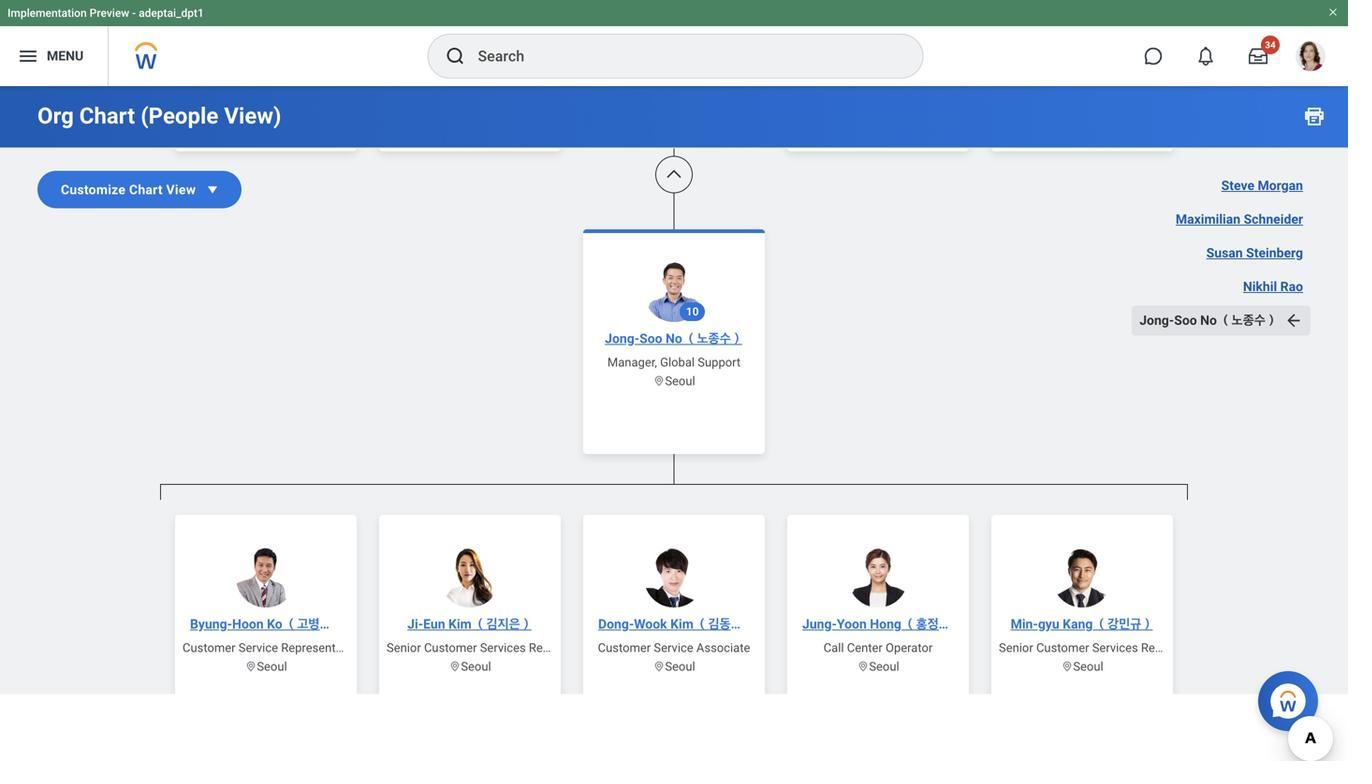 Task type: describe. For each thing, give the bounding box(es) containing it.
jong- inside jong-soo no （노종수） button
[[1140, 313, 1175, 328]]

location image for wook
[[653, 661, 665, 673]]

soo inside button
[[1175, 313, 1198, 328]]

search image
[[444, 45, 467, 67]]

maximilian schneider button
[[1169, 205, 1311, 235]]

jong-soo no （노종수） link
[[598, 330, 750, 348]]

view)
[[224, 103, 281, 129]]

customize
[[61, 182, 126, 197]]

location image for gyu
[[1062, 661, 1074, 673]]

nikhil rao button
[[1236, 272, 1311, 302]]

services for （강민규）
[[1093, 641, 1139, 655]]

gyu
[[1039, 617, 1060, 632]]

(people
[[141, 103, 219, 129]]

support
[[698, 355, 741, 370]]

representative for ji-eun kim （김지은）
[[529, 641, 610, 655]]

profile logan mcneil image
[[1296, 41, 1326, 75]]

location image for yoon
[[857, 661, 870, 673]]

byung-hoon ko （고병훈）
[[190, 617, 343, 632]]

jong-soo no （노종수） inside jong-soo no （노종수） link
[[605, 331, 743, 347]]

byung-
[[190, 617, 232, 632]]

wook
[[634, 617, 668, 632]]

senior customer services representative for （김지은）
[[387, 641, 610, 655]]

34
[[1266, 39, 1277, 51]]

3 customer from the left
[[598, 641, 651, 655]]

steve
[[1222, 178, 1255, 193]]

service for wook
[[654, 641, 694, 655]]

（노종수） inside button
[[1221, 313, 1278, 328]]

no inside jong-soo no （노종수） link
[[666, 331, 683, 347]]

location image for hoon
[[245, 661, 257, 673]]

menu
[[47, 48, 84, 64]]

soo inside nikhil rao, nikhil rao, 10 direct reports "element"
[[640, 331, 663, 347]]

notifications large image
[[1197, 47, 1216, 66]]

preview
[[90, 7, 129, 20]]

print org chart image
[[1304, 105, 1326, 127]]

maximilian schneider
[[1176, 212, 1304, 227]]

min-
[[1011, 617, 1039, 632]]

call center operator
[[824, 641, 933, 655]]

hong
[[871, 617, 902, 632]]

jong-soo no （노종수） button
[[1133, 306, 1311, 336]]

（김동욱）
[[697, 617, 754, 632]]

org chart (people view) main content
[[0, 0, 1349, 762]]

seoul for （김지은）
[[461, 660, 491, 674]]

close environment banner image
[[1328, 7, 1340, 18]]

jong- inside jong-soo no （노종수） link
[[605, 331, 640, 347]]

eun
[[424, 617, 445, 632]]

susan
[[1207, 245, 1244, 261]]

representative for min-gyu kang （강민규）
[[1142, 641, 1222, 655]]

steve morgan button
[[1215, 171, 1311, 201]]

location image for soo
[[653, 375, 665, 387]]

Search Workday  search field
[[478, 36, 885, 77]]

susan steinberg
[[1207, 245, 1304, 261]]

rao
[[1281, 279, 1304, 295]]

org chart (people view)
[[37, 103, 281, 129]]

operator
[[886, 641, 933, 655]]

schneider
[[1245, 212, 1304, 227]]

implementation
[[7, 7, 87, 20]]



Task type: vqa. For each thing, say whether or not it's contained in the screenshot.
34 BUTTON at top right
yes



Task type: locate. For each thing, give the bounding box(es) containing it.
senior down ji-
[[387, 641, 421, 655]]

location image down "center"
[[857, 661, 870, 673]]

representative
[[281, 641, 362, 655], [529, 641, 610, 655], [1142, 641, 1222, 655]]

（노종수） inside nikhil rao, nikhil rao, 10 direct reports "element"
[[686, 331, 743, 347]]

1 horizontal spatial services
[[1093, 641, 1139, 655]]

1 service from the left
[[239, 641, 278, 655]]

chart for org
[[79, 103, 135, 129]]

jong-
[[1140, 313, 1175, 328], [605, 331, 640, 347]]

nikhil rao, nikhil rao, 10 direct reports element
[[160, 0, 1189, 454]]

service down dong-wook kim （김동욱） link
[[654, 641, 694, 655]]

（김지은）
[[475, 617, 532, 632]]

adeptai_dpt1
[[139, 7, 204, 20]]

1 vertical spatial soo
[[640, 331, 663, 347]]

1 horizontal spatial soo
[[1175, 313, 1198, 328]]

1 horizontal spatial kim
[[671, 617, 694, 632]]

1 horizontal spatial senior
[[1000, 641, 1034, 655]]

dong-
[[599, 617, 634, 632]]

jung-yoon hong （홍정윤）
[[803, 617, 962, 632]]

location image
[[653, 375, 665, 387], [857, 661, 870, 673]]

2 senior from the left
[[1000, 641, 1034, 655]]

ji-eun kim （김지은）
[[408, 617, 532, 632]]

1 vertical spatial location image
[[857, 661, 870, 673]]

2 representative from the left
[[529, 641, 610, 655]]

menu banner
[[0, 0, 1349, 86]]

jong-soo no （노종수）, jong-soo no （노종수）, 10 direct reports element
[[160, 500, 1222, 762]]

seoul down min-gyu kang （강민규） link
[[1074, 660, 1104, 674]]

no up the manager, global support in the top of the page
[[666, 331, 683, 347]]

1 horizontal spatial service
[[654, 641, 694, 655]]

senior customer services representative for （강민규）
[[1000, 641, 1222, 655]]

manager,
[[608, 355, 657, 370]]

1 senior from the left
[[387, 641, 421, 655]]

2 horizontal spatial representative
[[1142, 641, 1222, 655]]

center
[[848, 641, 883, 655]]

-
[[132, 7, 136, 20]]

（노종수） down nikhil
[[1221, 313, 1278, 328]]

0 horizontal spatial no
[[666, 331, 683, 347]]

1 representative from the left
[[281, 641, 362, 655]]

senior
[[387, 641, 421, 655], [1000, 641, 1034, 655]]

ko
[[267, 617, 283, 632]]

representative down dong-
[[529, 641, 610, 655]]

chart right org
[[79, 103, 135, 129]]

seoul down customer service associate
[[665, 660, 696, 674]]

2 kim from the left
[[671, 617, 694, 632]]

0 vertical spatial chart
[[79, 103, 135, 129]]

location image inside jong-soo no （노종수）, jong-soo no （노종수）, 10 direct reports element
[[857, 661, 870, 673]]

chart
[[79, 103, 135, 129], [129, 182, 163, 197]]

senior customer services representative down （강민규）
[[1000, 641, 1222, 655]]

dong-wook kim （김동욱） link
[[591, 615, 757, 634]]

seoul for （홍정윤）
[[870, 660, 900, 674]]

byung-hoon ko （고병훈） link
[[183, 615, 348, 634]]

seoul down "global"
[[665, 374, 696, 388]]

location image for eun
[[449, 661, 461, 673]]

0 horizontal spatial services
[[480, 641, 526, 655]]

1 vertical spatial jong-
[[605, 331, 640, 347]]

dong-wook kim （김동욱）
[[599, 617, 754, 632]]

seoul for （김동욱）
[[665, 660, 696, 674]]

services
[[480, 641, 526, 655], [1093, 641, 1139, 655]]

maximilian
[[1176, 212, 1241, 227]]

customer down dong-
[[598, 641, 651, 655]]

0 vertical spatial location image
[[653, 375, 665, 387]]

location image down customer service representative
[[245, 661, 257, 673]]

service for hoon
[[239, 641, 278, 655]]

customer
[[183, 641, 236, 655], [424, 641, 477, 655], [598, 641, 651, 655], [1037, 641, 1090, 655]]

chevron up image
[[665, 165, 684, 184]]

senior customer services representative down "（김지은）"
[[387, 641, 610, 655]]

senior for ji-eun kim （김지은）
[[387, 641, 421, 655]]

jong-soo no （노종수） inside jong-soo no （노종수） button
[[1140, 313, 1278, 328]]

1 services from the left
[[480, 641, 526, 655]]

chart inside customize chart view button
[[129, 182, 163, 197]]

location image down the manager, global support in the top of the page
[[653, 375, 665, 387]]

implementation preview -   adeptai_dpt1
[[7, 7, 204, 20]]

0 horizontal spatial kim
[[449, 617, 472, 632]]

customize chart view button
[[37, 171, 242, 208]]

0 horizontal spatial （노종수）
[[686, 331, 743, 347]]

2 services from the left
[[1093, 641, 1139, 655]]

location image inside nikhil rao, nikhil rao, 10 direct reports "element"
[[653, 375, 665, 387]]

org
[[37, 103, 74, 129]]

0 horizontal spatial senior customer services representative
[[387, 641, 610, 655]]

4 customer from the left
[[1037, 641, 1090, 655]]

nikhil
[[1244, 279, 1278, 295]]

chart left view
[[129, 182, 163, 197]]

0 horizontal spatial jong-soo no （노종수）
[[605, 331, 743, 347]]

representative down （고병훈）
[[281, 641, 362, 655]]

customize chart view
[[61, 182, 196, 197]]

2 location image from the left
[[449, 661, 461, 673]]

seoul for （고병훈）
[[257, 660, 287, 674]]

jung-yoon hong （홍정윤） link
[[795, 615, 962, 634]]

steve morgan
[[1222, 178, 1304, 193]]

seoul for （강민규）
[[1074, 660, 1104, 674]]

0 horizontal spatial representative
[[281, 641, 362, 655]]

kang
[[1063, 617, 1094, 632]]

soo
[[1175, 313, 1198, 328], [640, 331, 663, 347]]

1 vertical spatial no
[[666, 331, 683, 347]]

morgan
[[1259, 178, 1304, 193]]

（노종수） up "support"
[[686, 331, 743, 347]]

1 vertical spatial jong-soo no （노종수）
[[605, 331, 743, 347]]

location image down ji-eun kim （김지은） link
[[449, 661, 461, 673]]

34 button
[[1238, 36, 1281, 77]]

location image down customer service associate
[[653, 661, 665, 673]]

1 horizontal spatial representative
[[529, 641, 610, 655]]

（고병훈）
[[286, 617, 343, 632]]

kim right eun
[[449, 617, 472, 632]]

1 customer from the left
[[183, 641, 236, 655]]

senior for min-gyu kang （강민규）
[[1000, 641, 1034, 655]]

call
[[824, 641, 845, 655]]

kim
[[449, 617, 472, 632], [671, 617, 694, 632]]

1 horizontal spatial jong-
[[1140, 313, 1175, 328]]

associate
[[697, 641, 751, 655]]

（강민규）
[[1097, 617, 1154, 632]]

0 horizontal spatial service
[[239, 641, 278, 655]]

customer service representative
[[183, 641, 362, 655]]

service
[[239, 641, 278, 655], [654, 641, 694, 655]]

chart for customize
[[129, 182, 163, 197]]

1 vertical spatial （노종수）
[[686, 331, 743, 347]]

1 vertical spatial chart
[[129, 182, 163, 197]]

0 horizontal spatial soo
[[640, 331, 663, 347]]

1 horizontal spatial （노종수）
[[1221, 313, 1278, 328]]

0 horizontal spatial location image
[[653, 375, 665, 387]]

1 horizontal spatial location image
[[857, 661, 870, 673]]

seoul down ji-eun kim （김지은） link
[[461, 660, 491, 674]]

services down （강민규）
[[1093, 641, 1139, 655]]

0 vertical spatial jong-soo no （노종수）
[[1140, 313, 1278, 328]]

steinberg
[[1247, 245, 1304, 261]]

jong-soo no （노종수）
[[1140, 313, 1278, 328], [605, 331, 743, 347]]

kim up customer service associate
[[671, 617, 694, 632]]

0 vertical spatial soo
[[1175, 313, 1198, 328]]

justify image
[[17, 45, 39, 67]]

customer down byung-
[[183, 641, 236, 655]]

customer service associate
[[598, 641, 751, 655]]

0 vertical spatial jong-
[[1140, 313, 1175, 328]]

ji-eun kim （김지은） link
[[400, 615, 539, 634]]

location image down kang
[[1062, 661, 1074, 673]]

no
[[1201, 313, 1218, 328], [666, 331, 683, 347]]

nikhil rao
[[1244, 279, 1304, 295]]

ji-
[[408, 617, 424, 632]]

1 kim from the left
[[449, 617, 472, 632]]

0 vertical spatial no
[[1201, 313, 1218, 328]]

min-gyu kang （강민규） link
[[1004, 615, 1161, 634]]

kim for （김지은）
[[449, 617, 472, 632]]

0 horizontal spatial senior
[[387, 641, 421, 655]]

1 horizontal spatial jong-soo no （노종수）
[[1140, 313, 1278, 328]]

2 customer from the left
[[424, 641, 477, 655]]

2 senior customer services representative from the left
[[1000, 641, 1222, 655]]

arrow left image
[[1285, 311, 1304, 330]]

susan steinberg button
[[1200, 238, 1311, 268]]

seoul down customer service representative
[[257, 660, 287, 674]]

hoon
[[232, 617, 264, 632]]

（홍정윤）
[[905, 617, 962, 632]]

no down susan on the top right of the page
[[1201, 313, 1218, 328]]

no inside jong-soo no （노종수） button
[[1201, 313, 1218, 328]]

inbox large image
[[1250, 47, 1268, 66]]

1 horizontal spatial no
[[1201, 313, 1218, 328]]

senior down min-
[[1000, 641, 1034, 655]]

2 service from the left
[[654, 641, 694, 655]]

3 representative from the left
[[1142, 641, 1222, 655]]

1 location image from the left
[[245, 661, 257, 673]]

caret down image
[[203, 180, 222, 199]]

（노종수）
[[1221, 313, 1278, 328], [686, 331, 743, 347]]

seoul for （노종수）
[[665, 374, 696, 388]]

service down "byung-hoon ko （고병훈）" link
[[239, 641, 278, 655]]

services down "（김지은）"
[[480, 641, 526, 655]]

10
[[686, 305, 699, 318]]

min-gyu kang （강민규）
[[1011, 617, 1154, 632]]

seoul
[[665, 374, 696, 388], [257, 660, 287, 674], [461, 660, 491, 674], [665, 660, 696, 674], [870, 660, 900, 674], [1074, 660, 1104, 674]]

kim for （김동욱）
[[671, 617, 694, 632]]

3 location image from the left
[[653, 661, 665, 673]]

yoon
[[837, 617, 867, 632]]

customer down gyu
[[1037, 641, 1090, 655]]

global
[[661, 355, 695, 370]]

menu button
[[0, 26, 108, 86]]

1 horizontal spatial senior customer services representative
[[1000, 641, 1222, 655]]

4 location image from the left
[[1062, 661, 1074, 673]]

jong-soo no （노종수） up the manager, global support in the top of the page
[[605, 331, 743, 347]]

seoul inside nikhil rao, nikhil rao, 10 direct reports "element"
[[665, 374, 696, 388]]

jung-
[[803, 617, 837, 632]]

jong-soo no （노종수） down nikhil
[[1140, 313, 1278, 328]]

1 senior customer services representative from the left
[[387, 641, 610, 655]]

customer down eun
[[424, 641, 477, 655]]

view
[[166, 182, 196, 197]]

manager, global support
[[608, 355, 741, 370]]

0 horizontal spatial jong-
[[605, 331, 640, 347]]

senior customer services representative
[[387, 641, 610, 655], [1000, 641, 1222, 655]]

0 vertical spatial （노종수）
[[1221, 313, 1278, 328]]

location image
[[245, 661, 257, 673], [449, 661, 461, 673], [653, 661, 665, 673], [1062, 661, 1074, 673]]

representative down （강민규）
[[1142, 641, 1222, 655]]

seoul down call center operator
[[870, 660, 900, 674]]

services for （김지은）
[[480, 641, 526, 655]]



